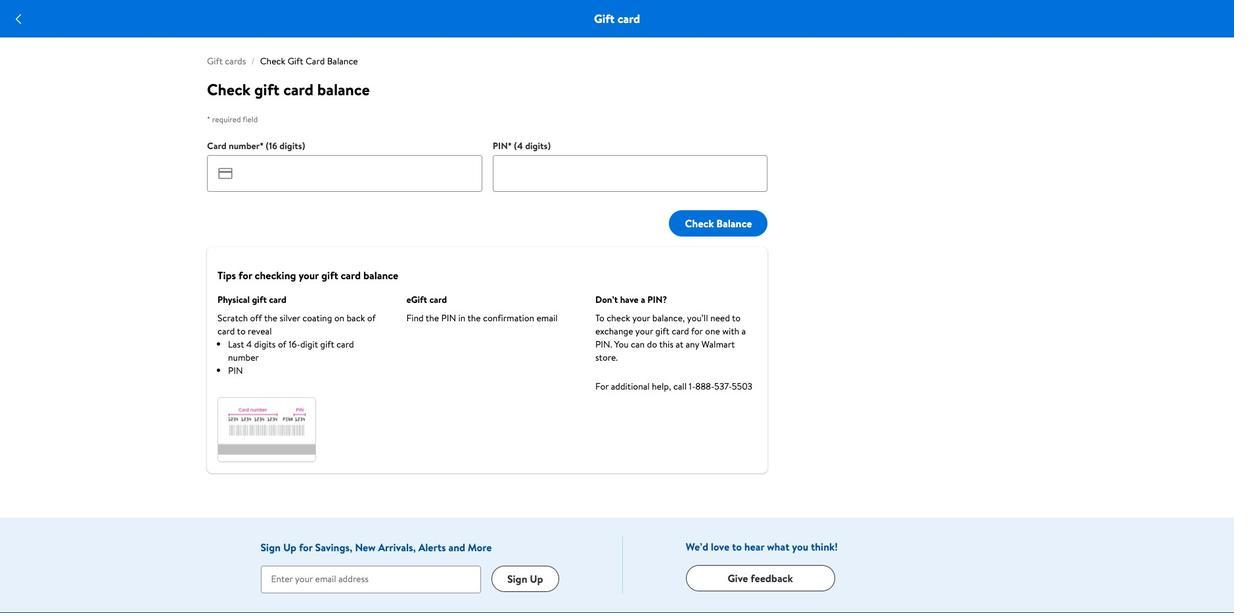 Task type: vqa. For each thing, say whether or not it's contained in the screenshot.
PRODUCT group containing Now $49.00
no



Task type: locate. For each thing, give the bounding box(es) containing it.
the right find
[[426, 311, 439, 325]]

we'd love to hear what you think!
[[686, 539, 838, 554]]

1 vertical spatial pin
[[228, 364, 243, 377]]

0 vertical spatial sign
[[261, 540, 281, 555]]

pin inside egift card find the pin in the confirmation email
[[441, 311, 456, 325]]

1 vertical spatial a
[[741, 325, 746, 338]]

a right with
[[741, 325, 746, 338]]

check gift card balance
[[207, 78, 370, 101]]

a
[[641, 293, 645, 306], [741, 325, 746, 338]]

1 horizontal spatial of
[[367, 311, 376, 325]]

0 horizontal spatial up
[[283, 540, 296, 555]]

card up check gift card balance
[[306, 55, 325, 68]]

physical gift card scratch off the silver coating on back of card to reveal last 4 digits of 16-digit gift card number pin
[[217, 293, 376, 377]]

1 vertical spatial up
[[530, 572, 543, 586]]

pin left in
[[441, 311, 456, 325]]

pin* (4 digits)
[[493, 139, 551, 152]]

1 vertical spatial card
[[207, 139, 226, 152]]

Enter your email address field
[[261, 566, 481, 593]]

2 horizontal spatial check
[[685, 216, 714, 231]]

1 the from the left
[[264, 311, 277, 325]]

0 horizontal spatial balance
[[327, 55, 358, 68]]

balance
[[327, 55, 358, 68], [716, 216, 752, 231]]

check balance button
[[669, 210, 768, 237]]

sign up for savings, new arrivals, alerts and more
[[261, 540, 492, 555]]

for left savings,
[[299, 540, 313, 555]]

0 horizontal spatial the
[[264, 311, 277, 325]]

pin
[[441, 311, 456, 325], [228, 364, 243, 377]]

for
[[239, 268, 252, 283], [691, 325, 703, 338], [299, 540, 313, 555]]

0 horizontal spatial of
[[278, 338, 286, 351]]

2 vertical spatial check
[[685, 216, 714, 231]]

2 horizontal spatial for
[[691, 325, 703, 338]]

new
[[355, 540, 376, 555]]

for right tips
[[239, 268, 252, 283]]

the right in
[[467, 311, 481, 325]]

your right checking
[[299, 268, 319, 283]]

1 horizontal spatial gift
[[288, 55, 303, 68]]

1 vertical spatial sign
[[507, 572, 527, 586]]

don't
[[595, 293, 618, 306]]

to right "love" on the right bottom of the page
[[732, 539, 742, 554]]

up
[[283, 540, 296, 555], [530, 572, 543, 586]]

up for sign up for savings, new arrivals, alerts and more
[[283, 540, 296, 555]]

we'd
[[686, 539, 708, 554]]

0 horizontal spatial for
[[239, 268, 252, 283]]

of left 16-
[[278, 338, 286, 351]]

need
[[710, 311, 730, 325]]

0 horizontal spatial card
[[207, 139, 226, 152]]

gift cards / check gift card balance
[[207, 55, 358, 68]]

1 horizontal spatial digits)
[[525, 139, 551, 152]]

of
[[367, 311, 376, 325], [278, 338, 286, 351]]

gift up on
[[321, 268, 338, 283]]

0 vertical spatial balance
[[327, 55, 358, 68]]

1 horizontal spatial check
[[260, 55, 285, 68]]

sign inside button
[[507, 572, 527, 586]]

digit
[[300, 338, 318, 351]]

required
[[212, 114, 241, 125]]

card
[[617, 11, 640, 27], [283, 78, 313, 101], [341, 268, 361, 283], [269, 293, 286, 306], [429, 293, 447, 306], [217, 325, 235, 338], [672, 325, 689, 338], [336, 338, 354, 351]]

the right off
[[264, 311, 277, 325]]

egift card find the pin in the confirmation email
[[406, 293, 558, 325]]

pin.
[[595, 338, 612, 351]]

0 vertical spatial pin
[[441, 311, 456, 325]]

2 horizontal spatial gift
[[594, 11, 615, 27]]

card
[[306, 55, 325, 68], [207, 139, 226, 152]]

1 horizontal spatial balance
[[716, 216, 752, 231]]

what
[[767, 539, 789, 554]]

0 horizontal spatial pin
[[228, 364, 243, 377]]

1 horizontal spatial up
[[530, 572, 543, 586]]

0 vertical spatial a
[[641, 293, 645, 306]]

help,
[[652, 380, 671, 393]]

0 vertical spatial of
[[367, 311, 376, 325]]

for additional help, call 1-888-537-5503
[[595, 380, 752, 393]]

1 horizontal spatial sign
[[507, 572, 527, 586]]

1 horizontal spatial pin
[[441, 311, 456, 325]]

for inside don't have a pin? to check your balance, you'll need to exchange your gift card for one with a pin. you can do this at any walmart store.
[[691, 325, 703, 338]]

gift
[[594, 11, 615, 27], [207, 55, 223, 68], [288, 55, 303, 68]]

888-
[[695, 380, 714, 393]]

for left the one
[[691, 325, 703, 338]]

walmart
[[701, 338, 735, 351]]

digits) right (4
[[525, 139, 551, 152]]

gift left the at
[[655, 325, 669, 338]]

0 horizontal spatial gift
[[207, 55, 223, 68]]

check inside button
[[685, 216, 714, 231]]

pin?
[[647, 293, 667, 306]]

give feedback
[[728, 571, 793, 585]]

this
[[659, 338, 673, 351]]

2 digits) from the left
[[525, 139, 551, 152]]

balance up back at the left of the page
[[363, 268, 398, 283]]

(16
[[266, 139, 277, 152]]

a right have
[[641, 293, 645, 306]]

for
[[595, 380, 609, 393]]

0 horizontal spatial digits)
[[279, 139, 305, 152]]

card down * on the left
[[207, 139, 226, 152]]

check balance
[[685, 216, 752, 231]]

1 vertical spatial of
[[278, 338, 286, 351]]

1 horizontal spatial a
[[741, 325, 746, 338]]

gift card
[[594, 11, 640, 27]]

at
[[676, 338, 683, 351]]

digits)
[[279, 139, 305, 152], [525, 139, 551, 152]]

1 vertical spatial balance
[[716, 216, 752, 231]]

0 vertical spatial up
[[283, 540, 296, 555]]

digits) right (16
[[279, 139, 305, 152]]

number*
[[229, 139, 264, 152]]

to inside physical gift card scratch off the silver coating on back of card to reveal last 4 digits of 16-digit gift card number pin
[[237, 325, 246, 338]]

537-
[[714, 380, 732, 393]]

1 horizontal spatial the
[[426, 311, 439, 325]]

balance
[[317, 78, 370, 101], [363, 268, 398, 283]]

PIN* (4 digits) password field
[[493, 155, 768, 192]]

your
[[299, 268, 319, 283], [632, 311, 650, 325], [635, 325, 653, 338]]

sign
[[261, 540, 281, 555], [507, 572, 527, 586]]

number
[[228, 351, 259, 364]]

you
[[614, 338, 629, 351]]

1 horizontal spatial for
[[299, 540, 313, 555]]

0 horizontal spatial check
[[207, 78, 251, 101]]

0 vertical spatial check
[[260, 55, 285, 68]]

balance down check gift card balance link
[[317, 78, 370, 101]]

1 vertical spatial check
[[207, 78, 251, 101]]

you
[[792, 539, 808, 554]]

your left this
[[635, 325, 653, 338]]

gift up off
[[252, 293, 267, 306]]

check gift card balance link
[[260, 55, 358, 68]]

pin inside physical gift card scratch off the silver coating on back of card to reveal last 4 digits of 16-digit gift card number pin
[[228, 364, 243, 377]]

back image
[[11, 11, 26, 27]]

one
[[705, 325, 720, 338]]

tips
[[217, 268, 236, 283]]

gift
[[254, 78, 280, 101], [321, 268, 338, 283], [252, 293, 267, 306], [655, 325, 669, 338], [320, 338, 334, 351]]

to right the need
[[732, 311, 741, 325]]

1 vertical spatial for
[[691, 325, 703, 338]]

sign up
[[507, 572, 543, 586]]

pin down last
[[228, 364, 243, 377]]

the
[[264, 311, 277, 325], [426, 311, 439, 325], [467, 311, 481, 325]]

to inside don't have a pin? to check your balance, you'll need to exchange your gift card for one with a pin. you can do this at any walmart store.
[[732, 311, 741, 325]]

to left 4
[[237, 325, 246, 338]]

0 vertical spatial card
[[306, 55, 325, 68]]

0 horizontal spatial sign
[[261, 540, 281, 555]]

additional
[[611, 380, 650, 393]]

2 horizontal spatial the
[[467, 311, 481, 325]]

to
[[595, 311, 604, 325]]

gift inside don't have a pin? to check your balance, you'll need to exchange your gift card for one with a pin. you can do this at any walmart store.
[[655, 325, 669, 338]]

2 vertical spatial for
[[299, 540, 313, 555]]

to
[[732, 311, 741, 325], [237, 325, 246, 338], [732, 539, 742, 554]]

of right back at the left of the page
[[367, 311, 376, 325]]

0 horizontal spatial a
[[641, 293, 645, 306]]

up inside button
[[530, 572, 543, 586]]



Task type: describe. For each thing, give the bounding box(es) containing it.
arrivals,
[[378, 540, 416, 555]]

0 vertical spatial for
[[239, 268, 252, 283]]

balance inside button
[[716, 216, 752, 231]]

1 digits) from the left
[[279, 139, 305, 152]]

find
[[406, 311, 424, 325]]

0 vertical spatial balance
[[317, 78, 370, 101]]

/
[[251, 55, 255, 68]]

gift cards link
[[207, 55, 246, 68]]

call
[[673, 380, 687, 393]]

up for sign up
[[530, 572, 543, 586]]

hear
[[744, 539, 764, 554]]

gift right digit
[[320, 338, 334, 351]]

gift for gift cards / check gift card balance
[[207, 55, 223, 68]]

* required field
[[207, 114, 258, 125]]

gift for gift card
[[594, 11, 615, 27]]

1 vertical spatial balance
[[363, 268, 398, 283]]

gift down /
[[254, 78, 280, 101]]

checking
[[255, 268, 296, 283]]

sign for sign up for savings, new arrivals, alerts and more
[[261, 540, 281, 555]]

in
[[458, 311, 465, 325]]

(4
[[514, 139, 523, 152]]

more
[[468, 540, 492, 555]]

check for check balance
[[685, 216, 714, 231]]

card number* (16 digits)
[[207, 139, 305, 152]]

*
[[207, 114, 210, 125]]

2 the from the left
[[426, 311, 439, 325]]

3 the from the left
[[467, 311, 481, 325]]

field
[[243, 114, 258, 125]]

savings,
[[315, 540, 352, 555]]

scratch
[[217, 311, 248, 325]]

alerts
[[418, 540, 446, 555]]

1-
[[689, 380, 695, 393]]

confirmation
[[483, 311, 534, 325]]

4
[[246, 338, 252, 351]]

coating
[[302, 311, 332, 325]]

card inside don't have a pin? to check your balance, you'll need to exchange your gift card for one with a pin. you can do this at any walmart store.
[[672, 325, 689, 338]]

store.
[[595, 351, 618, 364]]

off
[[250, 311, 262, 325]]

back
[[347, 311, 365, 325]]

and
[[448, 540, 465, 555]]

email
[[537, 311, 558, 325]]

16-
[[289, 338, 300, 351]]

balance,
[[652, 311, 685, 325]]

silver
[[280, 311, 300, 325]]

digits
[[254, 338, 276, 351]]

last
[[228, 338, 244, 351]]

pin*
[[493, 139, 512, 152]]

can
[[631, 338, 645, 351]]

your down have
[[632, 311, 650, 325]]

with
[[722, 325, 739, 338]]

physical gift card: please enter the first 16 digits as gift card number, and the last 4 digits as pin. image
[[217, 397, 316, 463]]

tips for checking your gift card balance
[[217, 268, 398, 283]]

check
[[607, 311, 630, 325]]

feedback
[[751, 571, 793, 585]]

don't have a pin? to check your balance, you'll need to exchange your gift card for one with a pin. you can do this at any walmart store.
[[595, 293, 746, 364]]

the inside physical gift card scratch off the silver coating on back of card to reveal last 4 digits of 16-digit gift card number pin
[[264, 311, 277, 325]]

reveal
[[248, 325, 272, 338]]

think!
[[811, 539, 838, 554]]

physical
[[217, 293, 250, 306]]

1 horizontal spatial card
[[306, 55, 325, 68]]

5503
[[732, 380, 752, 393]]

card inside egift card find the pin in the confirmation email
[[429, 293, 447, 306]]

give feedback button
[[686, 565, 835, 591]]

love
[[711, 539, 729, 554]]

egift
[[406, 293, 427, 306]]

on
[[334, 311, 344, 325]]

exchange
[[595, 325, 633, 338]]

any
[[686, 338, 699, 351]]

do
[[647, 338, 657, 351]]

cards
[[225, 55, 246, 68]]

sign up button
[[491, 566, 559, 592]]

sign for sign up
[[507, 572, 527, 586]]

you'll
[[687, 311, 708, 325]]

Card number* (16 digits) text field
[[207, 155, 482, 192]]

check for check gift card balance
[[207, 78, 251, 101]]

give
[[728, 571, 748, 585]]

have
[[620, 293, 639, 306]]



